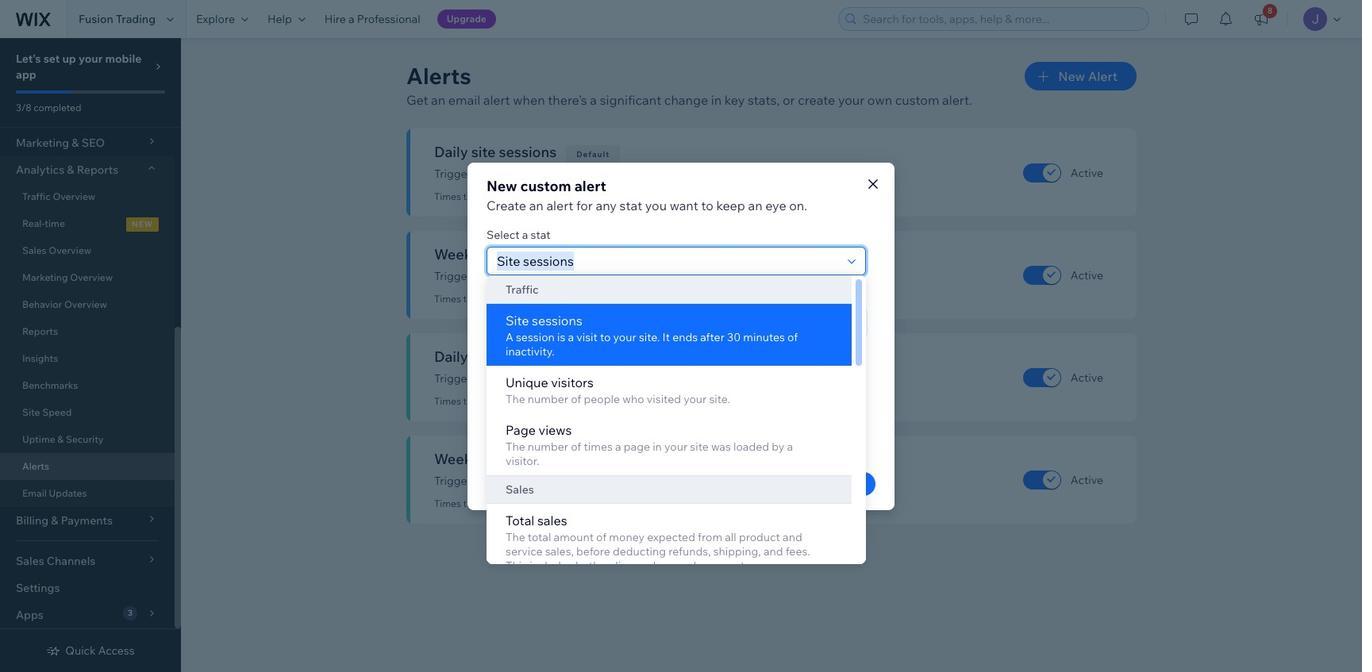Task type: describe. For each thing, give the bounding box(es) containing it.
visit
[[577, 330, 598, 345]]

trigger: significant change in weekly site sessions.
[[434, 269, 693, 283]]

benchmarks
[[22, 380, 78, 391]]

a right select at left
[[522, 228, 528, 242]]

marketing
[[22, 272, 68, 283]]

behavior
[[22, 299, 62, 310]]

1 vertical spatial when
[[582, 413, 610, 428]]

amount
[[554, 530, 594, 545]]

new alert
[[1059, 68, 1118, 84]]

daily total sales
[[434, 348, 540, 366]]

access
[[98, 644, 135, 658]]

inactivity.
[[506, 345, 555, 359]]

completed
[[34, 102, 81, 114]]

Check every field
[[492, 309, 538, 336]]

1 vertical spatial there
[[613, 413, 640, 428]]

behavior overview
[[22, 299, 107, 310]]

in down visit
[[574, 372, 584, 386]]

100
[[717, 413, 737, 428]]

30
[[727, 330, 741, 345]]

an right "get"
[[537, 413, 549, 428]]

behavior overview link
[[0, 291, 175, 318]]

weekly total sales
[[434, 450, 555, 469]]

never for daily site sessions
[[510, 191, 535, 202]]

by
[[772, 440, 785, 454]]

upgrade button
[[437, 10, 496, 29]]

an inside alerts get an email alert when there's a significant change in key stats, or create your own custom alert.
[[431, 92, 446, 108]]

your inside site sessions a session is a visit to your site. it ends after 30 minutes of inactivity.
[[614, 330, 637, 345]]

overview for behavior overview
[[64, 299, 107, 310]]

if
[[576, 289, 583, 304]]

traffic for traffic overview
[[22, 191, 51, 202]]

and left the fees.
[[764, 545, 783, 559]]

trigger: for weekly site sessions
[[434, 269, 474, 283]]

list box containing site sessions
[[487, 276, 866, 580]]

change for weekly total sales
[[533, 474, 572, 488]]

from
[[698, 530, 723, 545]]

and right product
[[783, 530, 803, 545]]

weekly for sales
[[586, 474, 622, 488]]

site inside page views the number of times a page in your site was loaded by a visitor.
[[690, 440, 709, 454]]

trigger: for weekly total sales
[[434, 474, 474, 488]]

more
[[662, 413, 689, 428]]

email
[[22, 488, 47, 499]]

triggered: for weekly site sessions
[[463, 293, 508, 305]]

new
[[132, 219, 153, 229]]

site up create
[[471, 143, 496, 161]]

active for daily total sales
[[1071, 370, 1104, 385]]

in up if
[[574, 269, 584, 283]]

every
[[522, 289, 551, 304]]

in left day.
[[809, 413, 818, 428]]

times for daily total sales
[[434, 395, 461, 407]]

number for visitors
[[528, 392, 569, 407]]

up
[[62, 52, 76, 66]]

trigger: significant change in daily total sales.
[[434, 372, 668, 386]]

is inside site sessions a session is a visit to your site. it ends after 30 minutes of inactivity.
[[557, 330, 566, 345]]

it
[[663, 330, 670, 345]]

triggered: for weekly total sales
[[463, 498, 508, 510]]

alerts link
[[0, 453, 175, 480]]

for
[[576, 197, 593, 213]]

reports link
[[0, 318, 175, 345]]

triggered for daily site sessions
[[537, 191, 579, 202]]

new for custom
[[487, 177, 517, 195]]

eye
[[766, 197, 787, 213]]

includes
[[530, 559, 573, 573]]

times
[[584, 440, 613, 454]]

new for alert
[[1059, 68, 1086, 84]]

professional
[[357, 12, 421, 26]]

daily site sessions
[[434, 143, 557, 161]]

weekly site sessions
[[434, 245, 573, 264]]

alerts get an email alert when there's a significant change in key stats, or create your own custom alert.
[[407, 62, 973, 108]]

times triggered: never triggered for daily total sales
[[434, 395, 579, 407]]

custom inside alerts get an email alert when there's a significant change in key stats, or create your own custom alert.
[[896, 92, 940, 108]]

an right create
[[529, 197, 544, 213]]

site down select at left
[[487, 245, 512, 264]]

unique
[[506, 375, 548, 391]]

to inside site sessions a session is a visit to your site. it ends after 30 minutes of inactivity.
[[600, 330, 611, 345]]

uptime & security link
[[0, 426, 175, 453]]

sales. for weekly total sales
[[651, 474, 679, 488]]

all
[[725, 530, 737, 545]]

trigger: for daily total sales
[[434, 372, 474, 386]]

trading
[[116, 12, 156, 26]]

significant for daily total sales
[[477, 372, 531, 386]]

views
[[539, 422, 572, 438]]

significant for weekly total sales
[[477, 474, 531, 488]]

& for uptime
[[57, 434, 64, 445]]

trigger: for daily site sessions
[[434, 167, 474, 181]]

a right "hire"
[[349, 12, 355, 26]]

8 button
[[1244, 0, 1279, 38]]

change for daily total sales
[[533, 372, 572, 386]]

default for daily total sales
[[559, 354, 593, 364]]

times for daily site sessions
[[434, 191, 461, 202]]

total inside total sales the total amount of money expected from all product and service sales, before deducting refunds, shipping, and fees. this includes both online and manual payments.
[[528, 530, 551, 545]]

trigger: significant change in daily site sessions.
[[434, 167, 681, 181]]

stat inside new custom alert create an alert for any stat you want to keep an eye on.
[[620, 197, 643, 213]]

daily for sessions
[[586, 167, 611, 181]]

people
[[584, 392, 620, 407]]

overview for traffic overview
[[53, 191, 95, 202]]

both
[[576, 559, 600, 573]]

times triggered: never triggered for weekly site sessions
[[434, 293, 579, 305]]

security
[[66, 434, 104, 445]]

email for alerts
[[449, 92, 480, 108]]

expected
[[647, 530, 696, 545]]

number
[[487, 351, 529, 366]]

8
[[1268, 6, 1273, 16]]

analytics & reports
[[16, 163, 118, 177]]

real-time
[[22, 218, 65, 229]]

total sales the total amount of money expected from all product and service sales, before deducting refunds, shipping, and fees. this includes both online and manual payments.
[[506, 513, 811, 573]]

overview for sales overview
[[49, 245, 91, 256]]

help
[[268, 12, 292, 26]]

insights link
[[0, 345, 175, 372]]

quick
[[65, 644, 96, 658]]

daily for sales
[[586, 372, 611, 386]]

day.
[[829, 413, 850, 428]]

check every
[[487, 289, 551, 304]]

Select a stat field
[[492, 247, 843, 274]]

the for page views
[[506, 440, 525, 454]]

an left the eye
[[748, 197, 763, 213]]

minutes
[[744, 330, 785, 345]]

of inside total sales the total amount of money expected from all product and service sales, before deducting refunds, shipping, and fees. this includes both online and manual payments.
[[596, 530, 607, 545]]

a left day.
[[821, 413, 827, 428]]

get
[[517, 413, 534, 428]]

active for daily site sessions
[[1071, 166, 1104, 180]]

traffic option
[[487, 276, 852, 304]]

2 horizontal spatial site
[[739, 413, 760, 428]]

sessions. for daily site sessions
[[634, 167, 681, 181]]

daily for daily site sessions
[[434, 143, 468, 161]]

site up "any"
[[613, 167, 632, 181]]

create
[[487, 197, 527, 213]]

triggered: for daily site sessions
[[463, 191, 508, 202]]

than
[[691, 413, 715, 428]]

trigger: significant change in weekly total sales.
[[434, 474, 679, 488]]

a left page
[[615, 440, 621, 454]]

check
[[487, 289, 520, 304]]

upgrade
[[447, 13, 487, 25]]

there's
[[548, 92, 587, 108]]

a inside alerts get an email alert when there's a significant change in key stats, or create your own custom alert.
[[590, 92, 597, 108]]

sales for weekly total sales
[[521, 450, 555, 469]]

of inside site sessions a session is a visit to your site. it ends after 30 minutes of inactivity.
[[788, 330, 798, 345]]

sales,
[[545, 545, 574, 559]]

change for daily site sessions
[[533, 167, 572, 181]]

sales for sales
[[506, 483, 534, 497]]

payments.
[[699, 559, 753, 573]]

site. for unique visitors
[[709, 392, 731, 407]]

to inside new custom alert create an alert for any stat you want to keep an eye on.
[[702, 197, 714, 213]]

sales option
[[487, 476, 852, 504]]

in up amount
[[574, 474, 584, 488]]

number for views
[[528, 440, 569, 454]]

sessions. for weekly site sessions
[[646, 269, 693, 283]]

traffic for traffic
[[506, 283, 539, 297]]

& for analytics
[[67, 163, 74, 177]]

let's
[[16, 52, 41, 66]]

key
[[725, 92, 745, 108]]

site for speed
[[22, 407, 40, 418]]

significant for weekly site sessions
[[477, 269, 531, 283]]

visitors
[[551, 375, 594, 391]]

on.
[[789, 197, 808, 213]]

or
[[783, 92, 795, 108]]

3/8
[[16, 102, 31, 114]]

0 vertical spatial there
[[585, 289, 613, 304]]



Task type: locate. For each thing, give the bounding box(es) containing it.
0 vertical spatial sales
[[22, 245, 47, 256]]

2 triggered from the top
[[537, 293, 579, 305]]

email for you'll
[[552, 413, 580, 428]]

0 vertical spatial weekly
[[434, 245, 484, 264]]

times left check
[[434, 293, 461, 305]]

trigger:
[[434, 167, 474, 181], [434, 269, 474, 283], [434, 372, 474, 386], [434, 474, 474, 488]]

your
[[79, 52, 103, 66], [838, 92, 865, 108], [614, 330, 637, 345], [684, 392, 707, 407], [665, 440, 688, 454]]

traffic overview
[[22, 191, 95, 202]]

0 vertical spatial weekly
[[586, 269, 622, 283]]

sales for daily total sales
[[506, 348, 540, 366]]

times triggered: never triggered for weekly total sales
[[434, 498, 579, 510]]

uptime & security
[[22, 434, 104, 445]]

uptime
[[22, 434, 55, 445]]

2 times triggered: never triggered from the top
[[434, 293, 579, 305]]

0 vertical spatial sessions.
[[634, 167, 681, 181]]

site
[[471, 143, 496, 161], [613, 167, 632, 181], [487, 245, 512, 264], [625, 269, 643, 283], [690, 440, 709, 454]]

times left create
[[434, 191, 461, 202]]

alerts up email
[[22, 461, 49, 472]]

own
[[868, 92, 893, 108]]

site sessions option
[[487, 304, 852, 366]]

daily for daily total sales
[[434, 348, 468, 366]]

times triggered: never triggered up check every field
[[434, 293, 579, 305]]

4 triggered from the top
[[537, 498, 579, 510]]

overview down marketing overview link
[[64, 299, 107, 310]]

0 horizontal spatial site
[[22, 407, 40, 418]]

stats,
[[748, 92, 780, 108]]

there down who
[[613, 413, 640, 428]]

1 vertical spatial alerts
[[22, 461, 49, 472]]

3 the from the top
[[506, 530, 525, 545]]

0 vertical spatial the
[[506, 392, 525, 407]]

a
[[506, 330, 514, 345]]

0 vertical spatial daily
[[586, 167, 611, 181]]

4 trigger: from the top
[[434, 474, 474, 488]]

there
[[585, 289, 613, 304], [613, 413, 640, 428]]

change down daily site sessions
[[533, 167, 572, 181]]

significant inside alerts get an email alert when there's a significant change in key stats, or create your own custom alert.
[[600, 92, 662, 108]]

site
[[506, 313, 529, 329], [22, 407, 40, 418], [739, 413, 760, 428]]

0 horizontal spatial alerts
[[22, 461, 49, 472]]

overview
[[53, 191, 95, 202], [49, 245, 91, 256], [70, 272, 113, 283], [64, 299, 107, 310]]

1 times from the top
[[434, 191, 461, 202]]

&
[[67, 163, 74, 177], [57, 434, 64, 445]]

of right minutes
[[788, 330, 798, 345]]

1 horizontal spatial custom
[[896, 92, 940, 108]]

sessions up session
[[532, 313, 583, 329]]

sales down the a
[[506, 348, 540, 366]]

significant up check
[[477, 269, 531, 283]]

list box
[[487, 276, 866, 580]]

email updates link
[[0, 480, 175, 507]]

alert up for
[[575, 177, 606, 195]]

weekly up 'if there is'
[[586, 269, 622, 283]]

Search for tools, apps, help & more... field
[[858, 8, 1144, 30]]

cancel button
[[745, 472, 809, 496]]

of left times
[[571, 440, 582, 454]]

marketing overview link
[[0, 264, 175, 291]]

your right visit
[[614, 330, 637, 345]]

your inside let's set up your mobile app
[[79, 52, 103, 66]]

1 horizontal spatial site.
[[709, 392, 731, 407]]

product
[[739, 530, 781, 545]]

email updates
[[22, 488, 87, 499]]

1 vertical spatial to
[[600, 330, 611, 345]]

0 vertical spatial number
[[528, 392, 569, 407]]

1 triggered: from the top
[[463, 191, 508, 202]]

new custom alert create an alert for any stat you want to keep an eye on.
[[487, 177, 808, 213]]

2 trigger: from the top
[[434, 269, 474, 283]]

site for sessions
[[506, 313, 529, 329]]

updates
[[49, 488, 87, 499]]

you'll
[[487, 413, 514, 428]]

of left money
[[596, 530, 607, 545]]

2 never from the top
[[510, 293, 535, 305]]

new up create
[[487, 177, 517, 195]]

want
[[670, 197, 699, 213]]

number inside unique visitors the number of people who visited your site.
[[528, 392, 569, 407]]

you'll get an email when there are more than 100 site sessions in a day.
[[487, 413, 850, 428]]

times for weekly site sessions
[[434, 293, 461, 305]]

change for weekly site sessions
[[533, 269, 572, 283]]

sessions up trigger: significant change in daily site sessions.
[[499, 143, 557, 161]]

triggered for weekly site sessions
[[537, 293, 579, 305]]

trigger: down weekly site sessions
[[434, 269, 474, 283]]

total
[[471, 348, 502, 366], [613, 372, 636, 386], [487, 450, 518, 469], [625, 474, 648, 488], [528, 530, 551, 545]]

overview for marketing overview
[[70, 272, 113, 283]]

3 triggered from the top
[[537, 395, 579, 407]]

trigger: down the daily total sales
[[434, 372, 474, 386]]

2 active from the top
[[1071, 268, 1104, 282]]

an
[[431, 92, 446, 108], [529, 197, 544, 213], [748, 197, 763, 213], [537, 413, 549, 428]]

never down 'unique' at the bottom
[[510, 395, 535, 407]]

1 weekly from the top
[[586, 269, 622, 283]]

1 vertical spatial number
[[528, 440, 569, 454]]

the for unique visitors
[[506, 392, 525, 407]]

weekly for weekly total sales
[[434, 450, 484, 469]]

custom right own
[[896, 92, 940, 108]]

1 vertical spatial stat
[[531, 228, 551, 242]]

0 horizontal spatial is
[[557, 330, 566, 345]]

4 active from the top
[[1071, 473, 1104, 487]]

sessions up by
[[762, 413, 806, 428]]

1 daily from the top
[[434, 143, 468, 161]]

1 triggered from the top
[[537, 191, 579, 202]]

page
[[624, 440, 650, 454]]

alerts for alerts
[[22, 461, 49, 472]]

the for total sales
[[506, 530, 525, 545]]

sales up amount
[[538, 513, 567, 529]]

times for weekly total sales
[[434, 498, 461, 510]]

change down inactivity.
[[533, 372, 572, 386]]

a inside site sessions a session is a visit to your site. it ends after 30 minutes of inactivity.
[[568, 330, 574, 345]]

1 vertical spatial alert
[[575, 177, 606, 195]]

sales inside sales option
[[506, 483, 534, 497]]

1 horizontal spatial site
[[506, 313, 529, 329]]

analytics & reports button
[[0, 156, 175, 183]]

when inside alerts get an email alert when there's a significant change in key stats, or create your own custom alert.
[[513, 92, 545, 108]]

0 vertical spatial reports
[[77, 163, 118, 177]]

reports
[[77, 163, 118, 177], [22, 326, 58, 337]]

& up traffic overview
[[67, 163, 74, 177]]

site. for site sessions
[[639, 330, 660, 345]]

change down visitor.
[[533, 474, 572, 488]]

2 weekly from the top
[[586, 474, 622, 488]]

1 vertical spatial sales
[[506, 483, 534, 497]]

marketing overview
[[22, 272, 113, 283]]

0 vertical spatial sales
[[506, 348, 540, 366]]

If there is field
[[581, 309, 845, 336]]

1 weekly from the top
[[434, 245, 484, 264]]

in right page
[[653, 440, 662, 454]]

triggered: up total
[[463, 498, 508, 510]]

site. left it
[[639, 330, 660, 345]]

alerts inside sidebar element
[[22, 461, 49, 472]]

site inside site sessions a session is a visit to your site. it ends after 30 minutes of inactivity.
[[506, 313, 529, 329]]

1 never from the top
[[510, 191, 535, 202]]

site sessions a session is a visit to your site. it ends after 30 minutes of inactivity.
[[506, 313, 798, 359]]

analytics
[[16, 163, 64, 177]]

refunds,
[[669, 545, 711, 559]]

0 vertical spatial daily
[[434, 143, 468, 161]]

0 vertical spatial when
[[513, 92, 545, 108]]

a right by
[[787, 440, 793, 454]]

1 vertical spatial traffic
[[506, 283, 539, 297]]

2 vertical spatial sales
[[538, 513, 567, 529]]

hire a professional
[[325, 12, 421, 26]]

3 active from the top
[[1071, 370, 1104, 385]]

email right get
[[449, 92, 480, 108]]

in inside page views the number of times a page in your site was loaded by a visitor.
[[653, 440, 662, 454]]

site. inside site sessions a session is a visit to your site. it ends after 30 minutes of inactivity.
[[639, 330, 660, 345]]

significant for daily site sessions
[[477, 167, 531, 181]]

traffic inside traffic option
[[506, 283, 539, 297]]

1 vertical spatial sales
[[521, 450, 555, 469]]

1 vertical spatial custom
[[521, 177, 572, 195]]

reports up insights
[[22, 326, 58, 337]]

1 vertical spatial is
[[557, 330, 566, 345]]

number down views
[[528, 440, 569, 454]]

4 never from the top
[[510, 498, 535, 510]]

sales down real-
[[22, 245, 47, 256]]

to right want
[[702, 197, 714, 213]]

sales
[[22, 245, 47, 256], [506, 483, 534, 497]]

1 vertical spatial weekly
[[586, 474, 622, 488]]

weekly
[[434, 245, 484, 264], [434, 450, 484, 469]]

0 horizontal spatial reports
[[22, 326, 58, 337]]

traffic inside traffic overview link
[[22, 191, 51, 202]]

0 vertical spatial &
[[67, 163, 74, 177]]

site. inside unique visitors the number of people who visited your site.
[[709, 392, 731, 407]]

if there is
[[576, 289, 624, 304]]

1 horizontal spatial &
[[67, 163, 74, 177]]

alert.
[[943, 92, 973, 108]]

3 times from the top
[[434, 395, 461, 407]]

explore
[[196, 12, 235, 26]]

0 horizontal spatial &
[[57, 434, 64, 445]]

2 triggered: from the top
[[463, 293, 508, 305]]

default
[[577, 149, 610, 160], [592, 252, 626, 262], [559, 354, 593, 364], [575, 457, 609, 467]]

0 horizontal spatial email
[[449, 92, 480, 108]]

site speed
[[22, 407, 72, 418]]

1 horizontal spatial is
[[615, 289, 624, 304]]

quick access
[[65, 644, 135, 658]]

times triggered: never triggered up you'll
[[434, 395, 579, 407]]

sessions. up site sessions option
[[646, 269, 693, 283]]

trigger: down daily site sessions
[[434, 167, 474, 181]]

email inside alerts get an email alert when there's a significant change in key stats, or create your own custom alert.
[[449, 92, 480, 108]]

active
[[1071, 166, 1104, 180], [1071, 268, 1104, 282], [1071, 370, 1104, 385], [1071, 473, 1104, 487]]

to right visit
[[600, 330, 611, 345]]

the down page
[[506, 440, 525, 454]]

sessions inside site sessions a session is a visit to your site. it ends after 30 minutes of inactivity.
[[532, 313, 583, 329]]

change
[[665, 92, 709, 108], [533, 167, 572, 181], [533, 269, 572, 283], [533, 372, 572, 386], [533, 474, 572, 488]]

your inside page views the number of times a page in your site was loaded by a visitor.
[[665, 440, 688, 454]]

0 vertical spatial alerts
[[407, 62, 472, 90]]

trigger: down weekly total sales
[[434, 474, 474, 488]]

stat right "any"
[[620, 197, 643, 213]]

0 horizontal spatial sales
[[22, 245, 47, 256]]

benchmarks link
[[0, 372, 175, 399]]

loaded
[[734, 440, 770, 454]]

settings
[[16, 581, 60, 596]]

keep
[[717, 197, 746, 213]]

never for daily total sales
[[510, 395, 535, 407]]

weekly for weekly site sessions
[[434, 245, 484, 264]]

site up site sessions a session is a visit to your site. it ends after 30 minutes of inactivity.
[[625, 269, 643, 283]]

a left visit
[[568, 330, 574, 345]]

1 times triggered: never triggered from the top
[[434, 191, 579, 202]]

2 weekly from the top
[[434, 450, 484, 469]]

1 vertical spatial daily
[[434, 348, 468, 366]]

4 times from the top
[[434, 498, 461, 510]]

email
[[449, 92, 480, 108], [552, 413, 580, 428]]

never
[[510, 191, 535, 202], [510, 293, 535, 305], [510, 395, 535, 407], [510, 498, 535, 510]]

traffic
[[22, 191, 51, 202], [506, 283, 539, 297]]

unique visitors the number of people who visited your site.
[[506, 375, 731, 407]]

active for weekly total sales
[[1071, 473, 1104, 487]]

change inside alerts get an email alert when there's a significant change in key stats, or create your own custom alert.
[[665, 92, 709, 108]]

default up trigger: significant change in daily site sessions.
[[577, 149, 610, 160]]

site speed link
[[0, 399, 175, 426]]

1 horizontal spatial alerts
[[407, 62, 472, 90]]

to
[[702, 197, 714, 213], [600, 330, 611, 345]]

0 vertical spatial custom
[[896, 92, 940, 108]]

new inside new alert button
[[1059, 68, 1086, 84]]

custom inside new custom alert create an alert for any stat you want to keep an eye on.
[[521, 177, 572, 195]]

2 vertical spatial the
[[506, 530, 525, 545]]

your right up
[[79, 52, 103, 66]]

significant down daily site sessions
[[477, 167, 531, 181]]

sales. up visited
[[639, 372, 668, 386]]

2 the from the top
[[506, 440, 525, 454]]

sales inside total sales the total amount of money expected from all product and service sales, before deducting refunds, shipping, and fees. this includes both online and manual payments.
[[538, 513, 567, 529]]

in up for
[[574, 167, 584, 181]]

new inside new custom alert create an alert for any stat you want to keep an eye on.
[[487, 177, 517, 195]]

daily up the people
[[586, 372, 611, 386]]

site inside sidebar element
[[22, 407, 40, 418]]

alert up daily site sessions
[[483, 92, 510, 108]]

2 times from the top
[[434, 293, 461, 305]]

alerts for alerts get an email alert when there's a significant change in key stats, or create your own custom alert.
[[407, 62, 472, 90]]

number
[[528, 392, 569, 407], [528, 440, 569, 454]]

overview down sales overview link
[[70, 272, 113, 283]]

times triggered: never triggered for daily site sessions
[[434, 191, 579, 202]]

1 vertical spatial sessions.
[[646, 269, 693, 283]]

triggered for daily total sales
[[537, 395, 579, 407]]

1 trigger: from the top
[[434, 167, 474, 181]]

times triggered: never triggered up select at left
[[434, 191, 579, 202]]

sidebar element
[[0, 0, 181, 673]]

select a stat
[[487, 228, 551, 242]]

alert
[[483, 92, 510, 108], [575, 177, 606, 195], [547, 197, 574, 213]]

3 trigger: from the top
[[434, 372, 474, 386]]

0 horizontal spatial alert
[[483, 92, 510, 108]]

active for weekly site sessions
[[1071, 268, 1104, 282]]

never for weekly site sessions
[[510, 293, 535, 305]]

0 horizontal spatial new
[[487, 177, 517, 195]]

are
[[643, 413, 659, 428]]

triggered: for daily total sales
[[463, 395, 508, 407]]

& inside dropdown button
[[67, 163, 74, 177]]

never up total
[[510, 498, 535, 510]]

0 vertical spatial alert
[[483, 92, 510, 108]]

of inside unique visitors the number of people who visited your site.
[[571, 392, 582, 407]]

2 daily from the top
[[586, 372, 611, 386]]

0 vertical spatial new
[[1059, 68, 1086, 84]]

time
[[45, 218, 65, 229]]

sales. for daily total sales
[[639, 372, 668, 386]]

2 daily from the top
[[434, 348, 468, 366]]

in inside alerts get an email alert when there's a significant change in key stats, or create your own custom alert.
[[711, 92, 722, 108]]

when left there's
[[513, 92, 545, 108]]

sales down visitor.
[[506, 483, 534, 497]]

money
[[609, 530, 645, 545]]

real-
[[22, 218, 45, 229]]

triggered: up check every field
[[463, 293, 508, 305]]

0 vertical spatial email
[[449, 92, 480, 108]]

0 horizontal spatial site.
[[639, 330, 660, 345]]

alerts inside alerts get an email alert when there's a significant change in key stats, or create your own custom alert.
[[407, 62, 472, 90]]

2 horizontal spatial alert
[[575, 177, 606, 195]]

shipping,
[[714, 545, 761, 559]]

was
[[711, 440, 731, 454]]

number down trigger: significant change in daily total sales.
[[528, 392, 569, 407]]

1 horizontal spatial email
[[552, 413, 580, 428]]

deducting
[[613, 545, 666, 559]]

sales for sales overview
[[22, 245, 47, 256]]

app
[[16, 67, 36, 82]]

0 horizontal spatial to
[[600, 330, 611, 345]]

1 vertical spatial &
[[57, 434, 64, 445]]

never up check every field
[[510, 293, 535, 305]]

your inside unique visitors the number of people who visited your site.
[[684, 392, 707, 407]]

alert inside alerts get an email alert when there's a significant change in key stats, or create your own custom alert.
[[483, 92, 510, 108]]

2 vertical spatial alert
[[547, 197, 574, 213]]

sessions up "trigger: significant change in weekly site sessions."
[[515, 245, 573, 264]]

0 vertical spatial to
[[702, 197, 714, 213]]

is left visit
[[557, 330, 566, 345]]

in left the key
[[711, 92, 722, 108]]

before
[[577, 545, 610, 559]]

traffic overview link
[[0, 183, 175, 210]]

2 number from the top
[[528, 440, 569, 454]]

reports inside dropdown button
[[77, 163, 118, 177]]

sessions. up you
[[634, 167, 681, 181]]

0 vertical spatial sales.
[[639, 372, 668, 386]]

default for weekly total sales
[[575, 457, 609, 467]]

let's set up your mobile app
[[16, 52, 142, 82]]

1 vertical spatial reports
[[22, 326, 58, 337]]

ends
[[673, 330, 698, 345]]

Number text field
[[492, 371, 551, 398]]

4 triggered: from the top
[[463, 498, 508, 510]]

1 horizontal spatial alert
[[547, 197, 574, 213]]

traffic down analytics
[[22, 191, 51, 202]]

mobile
[[105, 52, 142, 66]]

1 horizontal spatial traffic
[[506, 283, 539, 297]]

1 number from the top
[[528, 392, 569, 407]]

1 vertical spatial daily
[[586, 372, 611, 386]]

get
[[407, 92, 428, 108]]

and right online
[[637, 559, 656, 573]]

default for daily site sessions
[[577, 149, 610, 160]]

daily
[[434, 143, 468, 161], [434, 348, 468, 366]]

1 active from the top
[[1071, 166, 1104, 180]]

1 vertical spatial email
[[552, 413, 580, 428]]

1 daily from the top
[[586, 167, 611, 181]]

1 vertical spatial the
[[506, 440, 525, 454]]

default for weekly site sessions
[[592, 252, 626, 262]]

triggered: up select at left
[[463, 191, 508, 202]]

site.
[[639, 330, 660, 345], [709, 392, 731, 407]]

1 horizontal spatial when
[[582, 413, 610, 428]]

create
[[798, 92, 836, 108]]

times down the daily total sales
[[434, 395, 461, 407]]

0 horizontal spatial stat
[[531, 228, 551, 242]]

change left the key
[[665, 92, 709, 108]]

4 times triggered: never triggered from the top
[[434, 498, 579, 510]]

fusion
[[79, 12, 113, 26]]

session
[[516, 330, 555, 345]]

your down more
[[665, 440, 688, 454]]

1 vertical spatial new
[[487, 177, 517, 195]]

1 horizontal spatial to
[[702, 197, 714, 213]]

the inside page views the number of times a page in your site was loaded by a visitor.
[[506, 440, 525, 454]]

1 horizontal spatial stat
[[620, 197, 643, 213]]

1 horizontal spatial reports
[[77, 163, 118, 177]]

0 vertical spatial is
[[615, 289, 624, 304]]

an right get
[[431, 92, 446, 108]]

triggered down trigger: significant change in daily total sales.
[[537, 395, 579, 407]]

weekly for sessions
[[586, 269, 622, 283]]

traffic up check every field
[[506, 283, 539, 297]]

3 triggered: from the top
[[463, 395, 508, 407]]

of down visitors
[[571, 392, 582, 407]]

triggered: up you'll
[[463, 395, 508, 407]]

1 the from the top
[[506, 392, 525, 407]]

visited
[[647, 392, 681, 407]]

0 vertical spatial site.
[[639, 330, 660, 345]]

3 never from the top
[[510, 395, 535, 407]]

site up the a
[[506, 313, 529, 329]]

alert left for
[[547, 197, 574, 213]]

1 horizontal spatial new
[[1059, 68, 1086, 84]]

1 vertical spatial sales.
[[651, 474, 679, 488]]

save
[[834, 477, 860, 491]]

never for weekly total sales
[[510, 498, 535, 510]]

change up the every
[[533, 269, 572, 283]]

new
[[1059, 68, 1086, 84], [487, 177, 517, 195]]

save button
[[819, 472, 876, 496]]

0 horizontal spatial traffic
[[22, 191, 51, 202]]

who
[[623, 392, 644, 407]]

sales inside sales overview link
[[22, 245, 47, 256]]

1 vertical spatial weekly
[[434, 450, 484, 469]]

triggered for weekly total sales
[[537, 498, 579, 510]]

alerts up get
[[407, 62, 472, 90]]

of inside page views the number of times a page in your site was loaded by a visitor.
[[571, 440, 582, 454]]

0 horizontal spatial when
[[513, 92, 545, 108]]

your inside alerts get an email alert when there's a significant change in key stats, or create your own custom alert.
[[838, 92, 865, 108]]

sales. down page views the number of times a page in your site was loaded by a visitor.
[[651, 474, 679, 488]]

number inside page views the number of times a page in your site was loaded by a visitor.
[[528, 440, 569, 454]]

sales up trigger: significant change in weekly total sales.
[[521, 450, 555, 469]]

overview up marketing overview
[[49, 245, 91, 256]]

0 vertical spatial traffic
[[22, 191, 51, 202]]

hire a professional link
[[315, 0, 430, 38]]

this
[[506, 559, 527, 573]]

1 vertical spatial site.
[[709, 392, 731, 407]]

3 times triggered: never triggered from the top
[[434, 395, 579, 407]]

the inside total sales the total amount of money expected from all product and service sales, before deducting refunds, shipping, and fees. this includes both online and manual payments.
[[506, 530, 525, 545]]

0 horizontal spatial custom
[[521, 177, 572, 195]]

weekly down times
[[586, 474, 622, 488]]

a right there's
[[590, 92, 597, 108]]

& right uptime
[[57, 434, 64, 445]]

1 horizontal spatial sales
[[506, 483, 534, 497]]

0 vertical spatial stat
[[620, 197, 643, 213]]

is right if
[[615, 289, 624, 304]]

the inside unique visitors the number of people who visited your site.
[[506, 392, 525, 407]]



Task type: vqa. For each thing, say whether or not it's contained in the screenshot.
sales
yes



